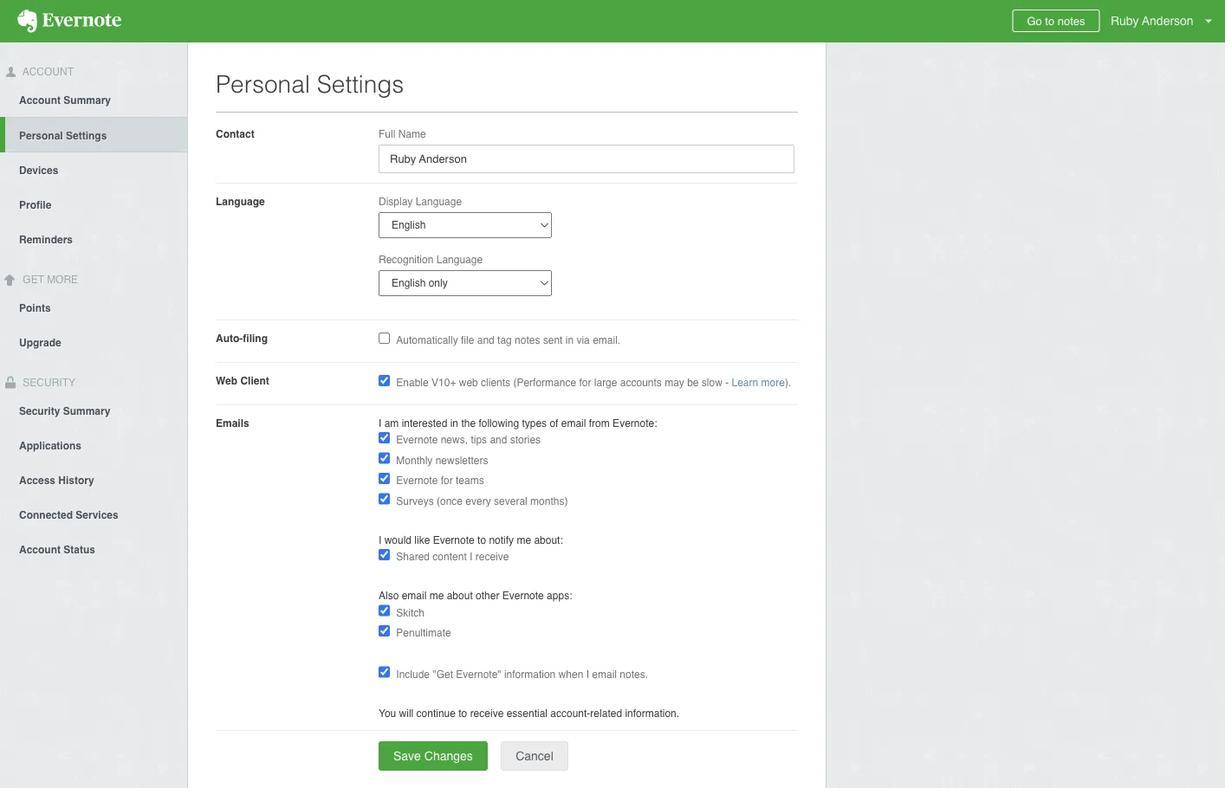 Task type: vqa. For each thing, say whether or not it's contained in the screenshot.
Search Field
no



Task type: describe. For each thing, give the bounding box(es) containing it.
devices link
[[0, 152, 187, 187]]

(once
[[437, 495, 463, 508]]

personal inside personal settings link
[[19, 130, 63, 142]]

also
[[379, 590, 399, 603]]

account for account summary
[[19, 94, 61, 106]]

access history
[[19, 475, 94, 487]]

evernote:
[[613, 417, 658, 430]]

0 horizontal spatial me
[[430, 590, 444, 603]]

continue
[[417, 708, 456, 720]]

).
[[785, 377, 792, 389]]

would
[[385, 535, 412, 547]]

evernote link
[[0, 0, 139, 42]]

status
[[64, 544, 95, 556]]

you
[[379, 708, 396, 720]]

connected services link
[[0, 497, 187, 532]]

automatically
[[397, 335, 458, 347]]

1 horizontal spatial me
[[517, 535, 532, 547]]

reminders
[[19, 234, 73, 246]]

account for account
[[20, 66, 74, 78]]

security for security summary
[[19, 405, 60, 417]]

evernote for teams
[[397, 475, 484, 487]]

evernote"
[[456, 669, 502, 681]]

am
[[385, 417, 399, 430]]

security summary
[[19, 405, 110, 417]]

large
[[595, 377, 618, 389]]

1 vertical spatial to
[[478, 535, 486, 547]]

2 vertical spatial to
[[459, 708, 468, 720]]

may
[[665, 377, 685, 389]]

1 vertical spatial receive
[[470, 708, 504, 720]]

enable
[[397, 377, 429, 389]]

account status
[[19, 544, 95, 556]]

points link
[[0, 290, 187, 325]]

1 vertical spatial for
[[441, 475, 453, 487]]

security summary link
[[0, 393, 187, 428]]

more
[[762, 377, 785, 389]]

Automatically file and tag notes sent in via email. checkbox
[[379, 333, 390, 344]]

reminders link
[[0, 222, 187, 256]]

services
[[76, 509, 119, 521]]

Surveys (once every several months) checkbox
[[379, 494, 390, 505]]

1 vertical spatial in
[[451, 417, 459, 430]]

Evernote news, tips and stories checkbox
[[379, 433, 390, 444]]

i right when
[[587, 669, 590, 681]]

i down i would like evernote to notify me about:
[[470, 551, 473, 564]]

get
[[23, 274, 44, 286]]

surveys (once every several months)
[[397, 495, 568, 508]]

contact
[[216, 128, 255, 140]]

1 horizontal spatial notes
[[1058, 14, 1086, 27]]

auto-
[[216, 332, 243, 345]]

devices
[[19, 165, 58, 177]]

upgrade
[[19, 337, 61, 349]]

applications link
[[0, 428, 187, 462]]

i left am
[[379, 417, 382, 430]]

evernote down interested
[[397, 434, 438, 447]]

teams
[[456, 475, 484, 487]]

of
[[550, 417, 559, 430]]

other
[[476, 590, 500, 603]]

Full Name text field
[[379, 145, 795, 173]]

shared content i receive
[[397, 551, 509, 564]]

i would like evernote to notify me about:
[[379, 535, 563, 547]]

personal settings inside personal settings link
[[19, 130, 107, 142]]

0 horizontal spatial settings
[[66, 130, 107, 142]]

language down contact
[[216, 196, 265, 208]]

surveys
[[397, 495, 434, 508]]

account for account status
[[19, 544, 61, 556]]

automatically file and tag notes sent in via email.
[[397, 335, 621, 347]]

upgrade link
[[0, 325, 187, 359]]

account-
[[551, 708, 591, 720]]

account status link
[[0, 532, 187, 566]]

connected services
[[19, 509, 119, 521]]

recognition
[[379, 254, 434, 266]]

include "get evernote" information when i email notes.
[[397, 669, 649, 681]]

content
[[433, 551, 467, 564]]

Include "Get Evernote" information when I email notes. checkbox
[[379, 667, 390, 678]]

related
[[591, 708, 623, 720]]

web
[[459, 377, 478, 389]]

emails
[[216, 417, 249, 430]]

0 vertical spatial for
[[580, 377, 592, 389]]

security for security
[[20, 377, 75, 389]]

following
[[479, 417, 519, 430]]

ruby
[[1111, 14, 1140, 28]]

(performance
[[514, 377, 577, 389]]

1 horizontal spatial personal settings
[[216, 70, 404, 98]]

sent
[[543, 335, 563, 347]]

types
[[522, 417, 547, 430]]

v10+
[[432, 377, 456, 389]]

ruby anderson
[[1111, 14, 1194, 28]]

monthly newsletters
[[397, 455, 488, 467]]

information
[[505, 669, 556, 681]]

summary for account summary
[[64, 94, 111, 106]]

notes.
[[620, 669, 649, 681]]



Task type: locate. For each thing, give the bounding box(es) containing it.
like
[[415, 535, 430, 547]]

history
[[58, 475, 94, 487]]

you will continue to receive essential account-related information.
[[379, 708, 680, 720]]

"get
[[433, 669, 453, 681]]

1 horizontal spatial for
[[580, 377, 592, 389]]

1 vertical spatial account
[[19, 94, 61, 106]]

connected
[[19, 509, 73, 521]]

0 horizontal spatial personal
[[19, 130, 63, 142]]

notes
[[1058, 14, 1086, 27], [515, 335, 541, 347]]

evernote
[[397, 434, 438, 447], [397, 475, 438, 487], [433, 535, 475, 547], [503, 590, 544, 603]]

evernote up surveys
[[397, 475, 438, 487]]

0 horizontal spatial personal settings
[[19, 130, 107, 142]]

evernote right the other
[[503, 590, 544, 603]]

display language
[[379, 196, 462, 208]]

to inside go to notes link
[[1046, 14, 1055, 27]]

1 vertical spatial email
[[402, 590, 427, 603]]

summary inside account summary link
[[64, 94, 111, 106]]

slow
[[702, 377, 723, 389]]

Skitch checkbox
[[379, 606, 390, 617]]

stories
[[510, 434, 541, 447]]

interested
[[402, 417, 448, 430]]

1 horizontal spatial email
[[562, 417, 586, 430]]

0 vertical spatial receive
[[476, 551, 509, 564]]

0 vertical spatial personal settings
[[216, 70, 404, 98]]

2 vertical spatial account
[[19, 544, 61, 556]]

in left "via" at the top
[[566, 335, 574, 347]]

language for display
[[416, 196, 462, 208]]

summary inside the security summary link
[[63, 405, 110, 417]]

language right the recognition
[[437, 254, 483, 266]]

several
[[494, 495, 528, 508]]

months)
[[531, 495, 568, 508]]

go
[[1028, 14, 1043, 27]]

1 horizontal spatial personal
[[216, 70, 310, 98]]

receive down notify on the bottom of the page
[[476, 551, 509, 564]]

anderson
[[1143, 14, 1194, 28]]

via
[[577, 335, 590, 347]]

account up personal settings link in the left of the page
[[19, 94, 61, 106]]

account up account summary
[[20, 66, 74, 78]]

0 vertical spatial settings
[[317, 70, 404, 98]]

1 vertical spatial me
[[430, 590, 444, 603]]

i
[[379, 417, 382, 430], [379, 535, 382, 547], [470, 551, 473, 564], [587, 669, 590, 681]]

0 vertical spatial notes
[[1058, 14, 1086, 27]]

account
[[20, 66, 74, 78], [19, 94, 61, 106], [19, 544, 61, 556]]

settings up full at the left top of the page
[[317, 70, 404, 98]]

Evernote for teams checkbox
[[379, 473, 390, 485]]

summary up personal settings link in the left of the page
[[64, 94, 111, 106]]

full
[[379, 128, 396, 140]]

0 horizontal spatial for
[[441, 475, 453, 487]]

email.
[[593, 335, 621, 347]]

i up shared content i receive option
[[379, 535, 382, 547]]

notes right go
[[1058, 14, 1086, 27]]

account summary
[[19, 94, 111, 106]]

evernote up shared content i receive
[[433, 535, 475, 547]]

penultimate
[[397, 628, 451, 640]]

email right of
[[562, 417, 586, 430]]

summary up the applications link
[[63, 405, 110, 417]]

0 horizontal spatial notes
[[515, 335, 541, 347]]

clients
[[481, 377, 511, 389]]

monthly
[[397, 455, 433, 467]]

notes right the tag
[[515, 335, 541, 347]]

and down following
[[490, 434, 508, 447]]

shared
[[397, 551, 430, 564]]

essential
[[507, 708, 548, 720]]

receive down evernote"
[[470, 708, 504, 720]]

and right the file
[[477, 335, 495, 347]]

Penultimate checkbox
[[379, 626, 390, 637]]

for left large at the top
[[580, 377, 592, 389]]

0 horizontal spatial email
[[402, 590, 427, 603]]

filing
[[243, 332, 268, 345]]

learn
[[732, 377, 759, 389]]

enable v10+ web clients (performance for large accounts may be slow - learn more ).
[[397, 377, 792, 389]]

0 vertical spatial to
[[1046, 14, 1055, 27]]

points
[[19, 302, 51, 314]]

1 horizontal spatial to
[[478, 535, 486, 547]]

web client
[[216, 375, 269, 387]]

Monthly newsletters checkbox
[[379, 453, 390, 464]]

notify
[[489, 535, 514, 547]]

the
[[462, 417, 476, 430]]

None checkbox
[[379, 375, 390, 387]]

2 horizontal spatial email
[[592, 669, 617, 681]]

settings up devices link
[[66, 130, 107, 142]]

every
[[466, 495, 491, 508]]

1 vertical spatial security
[[19, 405, 60, 417]]

personal
[[216, 70, 310, 98], [19, 130, 63, 142]]

security up the applications
[[19, 405, 60, 417]]

0 vertical spatial personal
[[216, 70, 310, 98]]

auto-filing
[[216, 332, 268, 345]]

0 vertical spatial and
[[477, 335, 495, 347]]

email left notes.
[[592, 669, 617, 681]]

2 horizontal spatial to
[[1046, 14, 1055, 27]]

access
[[19, 475, 56, 487]]

profile link
[[0, 187, 187, 222]]

will
[[399, 708, 414, 720]]

go to notes link
[[1013, 10, 1101, 32]]

more
[[47, 274, 78, 286]]

1 vertical spatial personal settings
[[19, 130, 107, 142]]

0 horizontal spatial to
[[459, 708, 468, 720]]

for up (once
[[441, 475, 453, 487]]

newsletters
[[436, 455, 488, 467]]

me left about in the bottom left of the page
[[430, 590, 444, 603]]

0 vertical spatial email
[[562, 417, 586, 430]]

about
[[447, 590, 473, 603]]

include
[[397, 669, 430, 681]]

be
[[688, 377, 699, 389]]

0 vertical spatial in
[[566, 335, 574, 347]]

personal settings link
[[5, 117, 187, 152]]

1 vertical spatial and
[[490, 434, 508, 447]]

information.
[[625, 708, 680, 720]]

0 vertical spatial security
[[20, 377, 75, 389]]

1 vertical spatial summary
[[63, 405, 110, 417]]

account down connected
[[19, 544, 61, 556]]

summary for security summary
[[63, 405, 110, 417]]

language for recognition
[[437, 254, 483, 266]]

language right display
[[416, 196, 462, 208]]

language
[[216, 196, 265, 208], [416, 196, 462, 208], [437, 254, 483, 266]]

name
[[399, 128, 426, 140]]

1 horizontal spatial settings
[[317, 70, 404, 98]]

personal up contact
[[216, 70, 310, 98]]

summary
[[64, 94, 111, 106], [63, 405, 110, 417]]

evernote image
[[0, 10, 139, 33]]

from
[[589, 417, 610, 430]]

tag
[[498, 335, 512, 347]]

learn more link
[[732, 377, 785, 389]]

1 vertical spatial settings
[[66, 130, 107, 142]]

0 vertical spatial summary
[[64, 94, 111, 106]]

None button
[[501, 742, 569, 772]]

Shared content I receive checkbox
[[379, 550, 390, 561]]

skitch
[[397, 607, 425, 619]]

for
[[580, 377, 592, 389], [441, 475, 453, 487]]

email up skitch
[[402, 590, 427, 603]]

display
[[379, 196, 413, 208]]

applications
[[19, 440, 82, 452]]

None submit
[[379, 742, 488, 772]]

also email me about other evernote apps:
[[379, 590, 573, 603]]

-
[[726, 377, 729, 389]]

0 vertical spatial me
[[517, 535, 532, 547]]

account summary link
[[0, 82, 187, 117]]

me right notify on the bottom of the page
[[517, 535, 532, 547]]

go to notes
[[1028, 14, 1086, 27]]

i am interested in the following types of email from evernote:
[[379, 417, 658, 430]]

web
[[216, 375, 238, 387]]

when
[[559, 669, 584, 681]]

to right continue on the bottom left of page
[[459, 708, 468, 720]]

get more
[[20, 274, 78, 286]]

1 vertical spatial personal
[[19, 130, 63, 142]]

in left the
[[451, 417, 459, 430]]

0 horizontal spatial in
[[451, 417, 459, 430]]

accounts
[[621, 377, 662, 389]]

tips
[[471, 434, 487, 447]]

personal up devices
[[19, 130, 63, 142]]

1 horizontal spatial in
[[566, 335, 574, 347]]

2 vertical spatial email
[[592, 669, 617, 681]]

to left notify on the bottom of the page
[[478, 535, 486, 547]]

security up security summary
[[20, 377, 75, 389]]

client
[[241, 375, 269, 387]]

0 vertical spatial account
[[20, 66, 74, 78]]

full name
[[379, 128, 426, 140]]

1 vertical spatial notes
[[515, 335, 541, 347]]

to right go
[[1046, 14, 1055, 27]]



